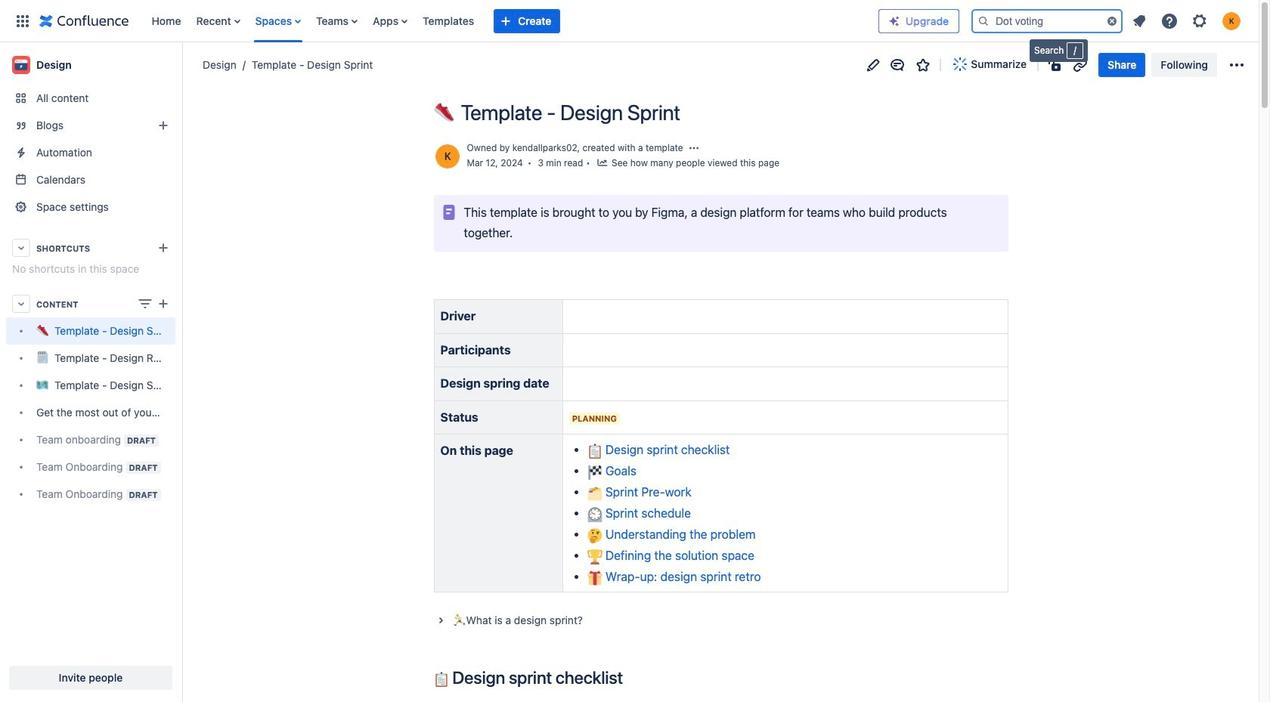 Task type: locate. For each thing, give the bounding box(es) containing it.
space element
[[0, 42, 181, 702]]

list
[[144, 0, 879, 42], [1126, 7, 1250, 34]]

more information about kendallparks02 image
[[434, 143, 461, 170]]

copy image
[[621, 668, 640, 687]]

:dividers: image
[[587, 486, 602, 501]]

copy link image up manage page ownership image at the right top of the page
[[687, 103, 705, 121]]

1 horizontal spatial list
[[1126, 7, 1250, 34]]

tree
[[6, 318, 175, 508]]

None search field
[[972, 9, 1123, 33]]

:trophy: image
[[587, 549, 602, 565], [587, 549, 602, 565]]

notification icon image
[[1130, 12, 1148, 30]]

confluence image
[[39, 12, 129, 30], [39, 12, 129, 30]]

banner
[[0, 0, 1259, 42]]

copy link image right no restrictions image
[[1071, 56, 1090, 74]]

copy link image
[[1071, 56, 1090, 74], [687, 103, 705, 121]]

:thinking: image
[[587, 528, 602, 543]]

:clipboard: image
[[587, 444, 602, 459], [587, 444, 602, 459], [434, 672, 449, 687]]

panel note image
[[440, 204, 458, 222]]

change view image
[[136, 295, 154, 313]]

settings icon image
[[1191, 12, 1209, 30]]

help icon image
[[1161, 12, 1179, 30]]

:athletic_shoe: image
[[434, 102, 453, 121]]

:gift: image
[[587, 571, 602, 586]]

:checkered_flag: image
[[587, 465, 602, 480]]

0 horizontal spatial copy link image
[[687, 103, 705, 121]]

1 horizontal spatial copy link image
[[1071, 56, 1090, 74]]

list for appswitcher icon
[[144, 0, 879, 42]]

:timer: image
[[587, 507, 602, 522]]

collapse sidebar image
[[165, 50, 198, 80]]

0 horizontal spatial list
[[144, 0, 879, 42]]

manage page ownership image
[[688, 142, 700, 154]]

add shortcut image
[[154, 239, 172, 257]]

your profile and preferences image
[[1223, 12, 1241, 30]]



Task type: vqa. For each thing, say whether or not it's contained in the screenshot.
STAR icon
yes



Task type: describe. For each thing, give the bounding box(es) containing it.
premium image
[[888, 15, 900, 27]]

star image
[[914, 56, 932, 74]]

search image
[[978, 15, 990, 27]]

expand content image
[[431, 612, 449, 630]]

:athletic_shoe: image
[[434, 102, 453, 121]]

edit this page image
[[864, 56, 883, 74]]

:gift: image
[[587, 571, 602, 586]]

:thinking: image
[[587, 528, 602, 543]]

clear search session image
[[1106, 15, 1118, 27]]

1 vertical spatial copy link image
[[687, 103, 705, 121]]

:checkered_flag: image
[[587, 465, 602, 480]]

more actions image
[[1228, 56, 1246, 74]]

Search field
[[972, 9, 1123, 33]]

appswitcher icon image
[[14, 12, 32, 30]]

list for premium 'icon'
[[1126, 7, 1250, 34]]

0 vertical spatial copy link image
[[1071, 56, 1090, 74]]

:dividers: image
[[587, 486, 602, 501]]

global element
[[9, 0, 879, 42]]

no restrictions image
[[1047, 56, 1065, 74]]

create a blog image
[[154, 116, 172, 135]]

create image
[[154, 295, 172, 313]]

tree inside "space" element
[[6, 318, 175, 508]]

:timer: image
[[587, 507, 602, 522]]



